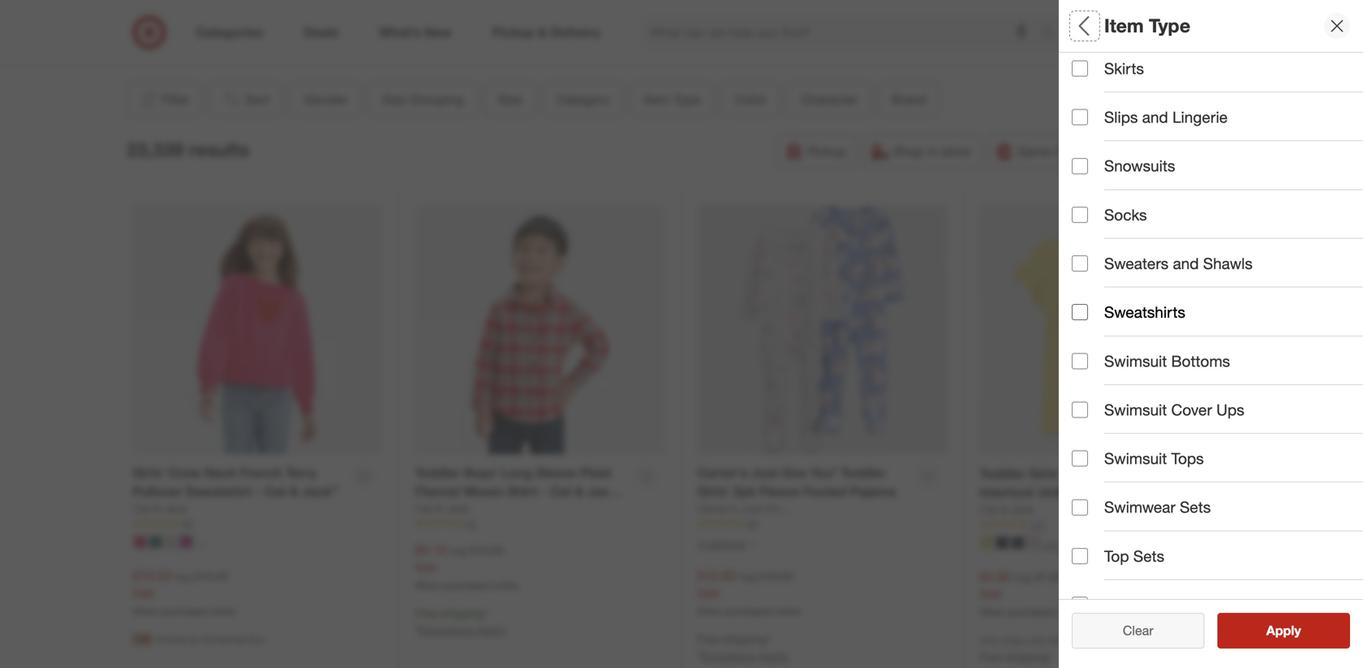 Task type: vqa. For each thing, say whether or not it's contained in the screenshot.
Windowpane
no



Task type: locate. For each thing, give the bounding box(es) containing it.
when for $10.50
[[133, 606, 158, 618]]

top inside top deals 'link'
[[408, 31, 426, 45]]

1 vertical spatial results
[[1277, 623, 1319, 639]]

1 vertical spatial sets
[[1134, 547, 1165, 566]]

clear left all
[[1115, 623, 1146, 639]]

online up orders on the bottom right of page
[[1057, 607, 1083, 619]]

0 horizontal spatial jack
[[164, 502, 188, 516]]

swimsuit for swimsuit cover ups
[[1105, 401, 1168, 420]]

purchased for $9.10
[[443, 580, 490, 592]]

2 carter's from the top
[[698, 502, 739, 516]]

$15.00
[[195, 570, 229, 584]]

0 horizontal spatial sets
[[1134, 547, 1165, 566]]

0 horizontal spatial top
[[408, 31, 426, 45]]

grouping up "snowsuits"
[[1107, 126, 1175, 145]]

when
[[415, 580, 441, 592], [133, 606, 158, 618], [698, 606, 723, 618], [980, 607, 1006, 619]]

just
[[752, 466, 778, 481], [742, 502, 763, 516]]

results
[[189, 138, 249, 161], [1277, 623, 1319, 639]]

arrives
[[155, 634, 186, 646]]

Swimsuit Tops checkbox
[[1072, 451, 1089, 467]]

clear button
[[1072, 614, 1205, 649]]

toddler up pajama
[[841, 466, 887, 481]]

swimsuit up swimsuit tops
[[1105, 401, 1168, 420]]

top for top sets
[[1105, 547, 1130, 566]]

character button down bottoms
[[1072, 394, 1364, 451]]

0 vertical spatial size grouping
[[382, 92, 464, 108]]

clear inside all filters "dialog"
[[1115, 623, 1146, 639]]

just up 97
[[742, 502, 763, 516]]

1 horizontal spatial category button
[[1072, 223, 1364, 280]]

slips and lingerie
[[1105, 108, 1228, 127]]

jack up 141
[[1011, 503, 1035, 517]]

exclusions
[[419, 624, 474, 638], [702, 650, 756, 664]]

apply. down $9.10 reg $13.00 sale when purchased online
[[477, 624, 507, 638]]

free down $9.10 reg $13.00 sale when purchased online
[[415, 607, 438, 621]]

- for toddler boys' long sleeve plaid flannel woven shirt - cat & jack™ red
[[541, 484, 547, 500]]

french
[[240, 466, 282, 481]]

carter's just one you®️ toddler girls' 2pk fleece footed pajama image
[[698, 205, 948, 455], [698, 205, 948, 455]]

cat & jack link down flannel
[[415, 501, 470, 518]]

sale for $4.90
[[980, 587, 1002, 602]]

girls' crew neck french terry pullover sweatshirt - cat & jack™ image
[[133, 205, 383, 455], [133, 205, 383, 455]]

2 vertical spatial type
[[1109, 297, 1144, 315]]

0 vertical spatial gender
[[1072, 70, 1126, 88]]

0 horizontal spatial size grouping
[[382, 92, 464, 108]]

0 horizontal spatial toddler
[[415, 466, 461, 481]]

1 horizontal spatial free
[[698, 633, 720, 647]]

exclusions down $12.60 reg $18.00 sale when purchased online
[[702, 650, 756, 664]]

see
[[1250, 623, 1273, 639]]

0 vertical spatial item type
[[1105, 14, 1191, 37]]

online for $9.10
[[492, 580, 518, 592]]

reg for $9.10
[[450, 544, 467, 558]]

when inside $9.10 reg $13.00 sale when purchased online
[[415, 580, 441, 592]]

0 vertical spatial grouping
[[410, 92, 464, 108]]

girls' inside carter's just one you®️ toddler girls' 2pk fleece footed pajama
[[698, 484, 730, 500]]

1 vertical spatial just
[[742, 502, 763, 516]]

clear down underwear
[[1123, 623, 1154, 639]]

reg left "$7.00"
[[1015, 571, 1032, 585]]

grouping down top deals at top
[[410, 92, 464, 108]]

online for $12.60
[[775, 606, 801, 618]]

free shipping * * exclusions apply. for $12.60
[[698, 633, 790, 664]]

item
[[1105, 14, 1144, 37], [644, 92, 670, 108], [1072, 297, 1105, 315]]

size grouping up "snowsuits"
[[1072, 126, 1175, 145]]

0 horizontal spatial gender button
[[290, 82, 362, 118]]

plaid
[[580, 466, 611, 481]]

1 carter's from the top
[[698, 466, 748, 481]]

toddler inside "toddler boys' long sleeve plaid flannel woven shirt - cat & jack™ red"
[[415, 466, 461, 481]]

shirt
[[508, 484, 538, 500], [1123, 485, 1152, 501]]

1 horizontal spatial free shipping * * exclusions apply.
[[698, 633, 790, 664]]

& inside toddler girls' short sleeve interlock uniform polo shirt - cat & jack™
[[980, 503, 989, 519]]

0 horizontal spatial free shipping * * exclusions apply.
[[415, 607, 507, 638]]

swimsuit up polo
[[1105, 450, 1168, 468]]

with
[[1029, 635, 1047, 647]]

1 horizontal spatial girls'
[[698, 484, 730, 500]]

1 horizontal spatial results
[[1277, 623, 1319, 639]]

0 horizontal spatial category button
[[543, 82, 624, 118]]

underwear
[[1105, 596, 1181, 615]]

cat & jack link down pullover at bottom left
[[133, 501, 188, 518]]

1 horizontal spatial gender
[[1072, 70, 1126, 88]]

cat inside girls' crew neck french terry pullover sweatshirt - cat & jack™
[[265, 484, 286, 500]]

sale for $9.10
[[415, 561, 437, 575]]

gender inside all filters "dialog"
[[1072, 70, 1126, 88]]

one inside carter's just one you®️ toddler girls' 2pk fleece footed pajama
[[782, 466, 807, 481]]

sale inside $10.50 reg $15.00 sale when purchased online
[[133, 587, 155, 601]]

long
[[502, 466, 533, 481]]

brand button
[[879, 82, 941, 118], [1072, 451, 1364, 507]]

top inside item type dialog
[[1105, 547, 1130, 566]]

toddler boys' long sleeve plaid flannel woven shirt - cat & jack™ red
[[415, 466, 624, 518]]

swimsuit
[[1105, 352, 1168, 371], [1105, 401, 1168, 420], [1105, 450, 1168, 468]]

reg inside $9.10 reg $13.00 sale when purchased online
[[450, 544, 467, 558]]

brand button up shop
[[879, 82, 941, 118]]

free shipping * * exclusions apply. down $12.60 reg $18.00 sale when purchased online
[[698, 633, 790, 664]]

exclusions down $9.10 reg $13.00 sale when purchased online
[[419, 624, 474, 638]]

reg right $9.10
[[450, 544, 467, 558]]

cat & jack link down interlock
[[980, 502, 1035, 518]]

1 vertical spatial brand
[[1072, 467, 1117, 486]]

sale down $9.10
[[415, 561, 437, 575]]

0 vertical spatial category
[[557, 92, 610, 108]]

cat & jack down flannel
[[415, 502, 470, 516]]

size button
[[484, 82, 536, 118]]

0 horizontal spatial exclusions apply. button
[[419, 623, 507, 639]]

purchased down the $13.00
[[443, 580, 490, 592]]

category down the target
[[557, 92, 610, 108]]

1 vertical spatial gender
[[304, 92, 348, 108]]

swimsuit bottoms
[[1105, 352, 1231, 371]]

cat & jack for flannel
[[415, 502, 470, 516]]

shop in store button
[[864, 134, 982, 170]]

1 horizontal spatial size grouping button
[[1072, 110, 1364, 166]]

shipping down $9.10 reg $13.00 sale when purchased online
[[441, 607, 484, 621]]

carter's down 2pk
[[698, 502, 739, 516]]

jack™ inside toddler girls' short sleeve interlock uniform polo shirt - cat & jack™
[[993, 503, 1029, 519]]

jack for uniform
[[1011, 503, 1035, 517]]

-
[[256, 484, 261, 500], [541, 484, 547, 500], [1156, 485, 1161, 501]]

color button down redcard™ in the top of the page
[[722, 82, 781, 118]]

0 vertical spatial just
[[752, 466, 778, 481]]

1 horizontal spatial cat & jack
[[415, 502, 470, 516]]

purchased down $18.00
[[726, 606, 772, 618]]

toddler boys' long sleeve plaid flannel woven shirt - cat & jack™ red link
[[415, 464, 627, 518]]

character
[[801, 92, 858, 108], [1072, 410, 1146, 429]]

gender up "slips and lingerie" checkbox on the top right of page
[[1072, 70, 1126, 88]]

1 horizontal spatial brand button
[[1072, 451, 1364, 507]]

character up the pickup
[[801, 92, 858, 108]]

1 horizontal spatial exclusions apply. button
[[702, 649, 790, 665]]

carter's up 2pk
[[698, 466, 748, 481]]

1 vertical spatial exclusions
[[702, 650, 756, 664]]

when up "only"
[[980, 607, 1006, 619]]

category
[[557, 92, 610, 108], [1072, 240, 1140, 259]]

cat up 24 link
[[550, 484, 572, 500]]

shipping down with
[[1006, 651, 1049, 665]]

sets for swimwear sets
[[1180, 499, 1211, 517]]

and right slips
[[1143, 108, 1169, 127]]

0 vertical spatial color
[[735, 92, 767, 108]]

girls' up pullover at bottom left
[[133, 466, 165, 481]]

toddler boys' long sleeve plaid flannel woven shirt - cat & jack™ red image
[[415, 205, 665, 455], [415, 205, 665, 455]]

exclusions apply. button for $9.10
[[419, 623, 507, 639]]

cat inside toddler girls' short sleeve interlock uniform polo shirt - cat & jack™
[[1165, 485, 1186, 501]]

0 vertical spatial type
[[1150, 14, 1191, 37]]

cat & jack down interlock
[[980, 503, 1035, 517]]

0 vertical spatial swimsuit
[[1105, 352, 1168, 371]]

2 vertical spatial item type
[[1072, 297, 1144, 315]]

when inside $10.50 reg $15.00 sale when purchased online
[[133, 606, 158, 618]]

toddler
[[415, 466, 461, 481], [841, 466, 887, 481], [980, 466, 1026, 482]]

0 vertical spatial brand
[[892, 92, 927, 108]]

1 clear from the left
[[1115, 623, 1146, 639]]

when inside $12.60 reg $18.00 sale when purchased online
[[698, 606, 723, 618]]

2 vertical spatial swimsuit
[[1105, 450, 1168, 468]]

top
[[408, 31, 426, 45], [1105, 547, 1130, 566]]

1 vertical spatial deals
[[1072, 581, 1114, 600]]

item type button
[[631, 82, 715, 118], [1072, 280, 1364, 337]]

1 horizontal spatial sleeve
[[1103, 466, 1143, 482]]

online up christmas
[[210, 606, 236, 618]]

sale down $4.90
[[980, 587, 1002, 602]]

sort
[[245, 92, 270, 108]]

brand button down ups
[[1072, 451, 1364, 507]]

0 horizontal spatial free
[[415, 607, 438, 621]]

1 horizontal spatial brand
[[1072, 467, 1117, 486]]

item type inside dialog
[[1105, 14, 1191, 37]]

0 vertical spatial and
[[1143, 108, 1169, 127]]

results right see
[[1277, 623, 1319, 639]]

sleeve left the plaid in the left bottom of the page
[[536, 466, 577, 481]]

0 horizontal spatial character button
[[787, 82, 872, 118]]

&
[[290, 484, 299, 500], [575, 484, 584, 500], [154, 502, 161, 516], [436, 502, 443, 516], [1001, 503, 1008, 517], [980, 503, 989, 519]]

results inside button
[[1277, 623, 1319, 639]]

2 horizontal spatial cat & jack link
[[980, 502, 1035, 518]]

1 horizontal spatial apply.
[[759, 650, 790, 664]]

0 vertical spatial item
[[1105, 14, 1144, 37]]

toddler inside toddler girls' short sleeve interlock uniform polo shirt - cat & jack™
[[980, 466, 1026, 482]]

0 horizontal spatial girls'
[[133, 466, 165, 481]]

cat down french
[[265, 484, 286, 500]]

1 swimsuit from the top
[[1105, 352, 1168, 371]]

girls'
[[133, 466, 165, 481], [1029, 466, 1062, 482], [698, 484, 730, 500]]

cover
[[1172, 401, 1213, 420]]

free
[[415, 607, 438, 621], [698, 633, 720, 647], [980, 651, 1003, 665]]

1 vertical spatial type
[[674, 92, 701, 108]]

3 swimsuit from the top
[[1105, 450, 1168, 468]]

0 horizontal spatial sleeve
[[536, 466, 577, 481]]

0 vertical spatial character button
[[787, 82, 872, 118]]

toddler girls' short sleeve interlock uniform polo shirt - cat & jack™ image
[[980, 205, 1231, 456], [980, 205, 1231, 456]]

swimwear
[[1105, 499, 1176, 517]]

only ships with $35 orders
[[980, 635, 1096, 647]]

purchased inside $12.60 reg $18.00 sale when purchased online
[[726, 606, 772, 618]]

skirts
[[1105, 59, 1145, 78]]

character button
[[787, 82, 872, 118], [1072, 394, 1364, 451]]

reg inside $10.50 reg $15.00 sale when purchased online
[[175, 570, 191, 584]]

gender
[[1072, 70, 1126, 88], [304, 92, 348, 108]]

reg left $18.00
[[740, 570, 756, 584]]

carter's just one you®️ toddler girls' 2pk fleece footed pajama link
[[698, 464, 910, 501]]

$10.50 reg $15.00 sale when purchased online
[[133, 568, 236, 618]]

0 horizontal spatial grouping
[[410, 92, 464, 108]]

sets down tops
[[1180, 499, 1211, 517]]

reg left $15.00
[[175, 570, 191, 584]]

target circle™
[[564, 31, 634, 45]]

just inside the carter's just one you link
[[742, 502, 763, 516]]

sleeve up polo
[[1103, 466, 1143, 482]]

jack™ down terry
[[302, 484, 339, 500]]

clear
[[1115, 623, 1146, 639], [1123, 623, 1154, 639]]

and for sweaters
[[1174, 255, 1200, 273]]

- up 24 link
[[541, 484, 547, 500]]

online for $4.90
[[1057, 607, 1083, 619]]

shirt for woven
[[508, 484, 538, 500]]

purchased up with
[[1008, 607, 1055, 619]]

one inside the carter's just one you link
[[766, 502, 788, 516]]

0 horizontal spatial color
[[735, 92, 767, 108]]

reg inside $4.90 reg $7.00 sale when purchased online
[[1015, 571, 1032, 585]]

carter's inside the carter's just one you link
[[698, 502, 739, 516]]

1 horizontal spatial type
[[1109, 297, 1144, 315]]

character up swimsuit tops checkbox
[[1072, 410, 1146, 429]]

- inside toddler girls' short sleeve interlock uniform polo shirt - cat & jack™
[[1156, 485, 1161, 501]]

color button up ups
[[1072, 337, 1364, 394]]

swimwear sets
[[1105, 499, 1211, 517]]

0 vertical spatial exclusions
[[419, 624, 474, 638]]

1 horizontal spatial grouping
[[1107, 126, 1175, 145]]

jack™ inside "toddler boys' long sleeve plaid flannel woven shirt - cat & jack™ red"
[[588, 484, 624, 500]]

seasonal shipping icon image
[[133, 630, 152, 650]]

clear for clear all
[[1115, 623, 1146, 639]]

1 horizontal spatial -
[[541, 484, 547, 500]]

sets up underwear
[[1134, 547, 1165, 566]]

1 horizontal spatial jack
[[446, 502, 470, 516]]

category button
[[543, 82, 624, 118], [1072, 223, 1364, 280]]

exclusions apply. button for $12.60
[[702, 649, 790, 665]]

0 horizontal spatial type
[[674, 92, 701, 108]]

$12.60
[[698, 568, 737, 584]]

same
[[1018, 144, 1052, 159]]

& inside "toddler boys' long sleeve plaid flannel woven shirt - cat & jack™ red"
[[575, 484, 584, 500]]

and left shawls
[[1174, 255, 1200, 273]]

2 horizontal spatial -
[[1156, 485, 1161, 501]]

2 swimsuit from the top
[[1105, 401, 1168, 420]]

2 horizontal spatial jack™
[[993, 503, 1029, 519]]

carter's just one you®️ toddler girls' 2pk fleece footed pajama
[[698, 466, 897, 500]]

jack™ down the plaid in the left bottom of the page
[[588, 484, 624, 500]]

reg inside $12.60 reg $18.00 sale when purchased online
[[740, 570, 756, 584]]

girls' crew neck french terry pullover sweatshirt - cat & jack™ link
[[133, 464, 345, 501]]

sleeve inside toddler girls' short sleeve interlock uniform polo shirt - cat & jack™
[[1103, 466, 1143, 482]]

- for toddler girls' short sleeve interlock uniform polo shirt - cat & jack™
[[1156, 485, 1161, 501]]

Swimwear Sets checkbox
[[1072, 500, 1089, 516]]

just up fleece
[[752, 466, 778, 481]]

free for $9.10
[[415, 607, 438, 621]]

shipping down $12.60 reg $18.00 sale when purchased online
[[723, 633, 767, 647]]

flannel
[[415, 484, 460, 500]]

0 horizontal spatial apply.
[[477, 624, 507, 638]]

color inside all filters "dialog"
[[1072, 354, 1112, 372]]

item type dialog
[[1059, 0, 1364, 669]]

you
[[791, 502, 809, 516]]

deals inside 'link'
[[430, 31, 458, 45]]

2 vertical spatial shipping
[[1006, 651, 1049, 665]]

purchased for $4.90
[[1008, 607, 1055, 619]]

red
[[415, 503, 440, 518]]

apply.
[[477, 624, 507, 638], [759, 650, 790, 664]]

character inside all filters "dialog"
[[1072, 410, 1146, 429]]

color up swimsuit cover ups option
[[1072, 354, 1112, 372]]

sale inside $12.60 reg $18.00 sale when purchased online
[[698, 587, 720, 601]]

one up fleece
[[782, 466, 807, 481]]

swimsuit for swimsuit tops
[[1105, 450, 1168, 468]]

online down the $13.00
[[492, 580, 518, 592]]

purchased inside $10.50 reg $15.00 sale when purchased online
[[161, 606, 207, 618]]

neck
[[205, 466, 236, 481]]

sleeve inside "toddler boys' long sleeve plaid flannel woven shirt - cat & jack™ red"
[[536, 466, 577, 481]]

0 vertical spatial deals
[[430, 31, 458, 45]]

apply. down $12.60 reg $18.00 sale when purchased online
[[759, 650, 790, 664]]

2 vertical spatial item
[[1072, 297, 1105, 315]]

1 horizontal spatial size
[[498, 92, 523, 108]]

1 horizontal spatial sets
[[1180, 499, 1211, 517]]

sale down $10.50
[[133, 587, 155, 601]]

clear inside item type dialog
[[1123, 623, 1154, 639]]

when down $12.60
[[698, 606, 723, 618]]

2 horizontal spatial toddler
[[980, 466, 1026, 482]]

sale inside $4.90 reg $7.00 sale when purchased online
[[980, 587, 1002, 602]]

free shipping * * exclusions apply. down $9.10 reg $13.00 sale when purchased online
[[415, 607, 507, 638]]

free down $12.60 reg $18.00 sale when purchased online
[[698, 633, 720, 647]]

shipping
[[441, 607, 484, 621], [723, 633, 767, 647], [1006, 651, 1049, 665]]

1 horizontal spatial top
[[1105, 547, 1130, 566]]

23,339 results
[[127, 138, 249, 161]]

1 vertical spatial color
[[1072, 354, 1112, 372]]

filters
[[1100, 14, 1150, 37]]

0 vertical spatial exclusions apply. button
[[419, 623, 507, 639]]

only
[[980, 635, 1000, 647]]

1 horizontal spatial shipping
[[723, 633, 767, 647]]

terry
[[286, 466, 317, 481]]

free down "only"
[[980, 651, 1003, 665]]

sweatshirts
[[1105, 303, 1186, 322]]

1 horizontal spatial gender button
[[1072, 53, 1364, 110]]

shirt inside toddler girls' short sleeve interlock uniform polo shirt - cat & jack™
[[1123, 485, 1152, 501]]

category down socks at the right top of page
[[1072, 240, 1140, 259]]

0 vertical spatial sets
[[1180, 499, 1211, 517]]

character button up the pickup
[[787, 82, 872, 118]]

carter's just one you
[[698, 502, 809, 516]]

1 horizontal spatial toddler
[[841, 466, 887, 481]]

carter's inside carter's just one you®️ toddler girls' 2pk fleece footed pajama
[[698, 466, 748, 481]]

- inside "toddler boys' long sleeve plaid flannel woven shirt - cat & jack™ red"
[[541, 484, 547, 500]]

0 horizontal spatial character
[[801, 92, 858, 108]]

shirt right polo
[[1123, 485, 1152, 501]]

jack up 24
[[446, 502, 470, 516]]

online inside $12.60 reg $18.00 sale when purchased online
[[775, 606, 801, 618]]

one
[[782, 466, 807, 481], [766, 502, 788, 516]]

1 vertical spatial grouping
[[1107, 126, 1175, 145]]

0 horizontal spatial exclusions
[[419, 624, 474, 638]]

0 horizontal spatial cat & jack link
[[133, 501, 188, 518]]

girls' left 2pk
[[698, 484, 730, 500]]

purchased up by
[[161, 606, 207, 618]]

pullover
[[133, 484, 182, 500]]

swimsuit down sweatshirts at the right top
[[1105, 352, 1168, 371]]

purchased inside $4.90 reg $7.00 sale when purchased online
[[1008, 607, 1055, 619]]

exclusions apply. button down $9.10 reg $13.00 sale when purchased online
[[419, 623, 507, 639]]

same day delivery
[[1018, 144, 1128, 159]]

1 horizontal spatial jack™
[[588, 484, 624, 500]]

2 clear from the left
[[1123, 623, 1154, 639]]

shirt down long
[[508, 484, 538, 500]]

purchased inside $9.10 reg $13.00 sale when purchased online
[[443, 580, 490, 592]]

jack for flannel
[[446, 502, 470, 516]]

2 horizontal spatial girls'
[[1029, 466, 1062, 482]]

girls' up uniform
[[1029, 466, 1062, 482]]

sale inside $9.10 reg $13.00 sale when purchased online
[[415, 561, 437, 575]]

- down french
[[256, 484, 261, 500]]

cat & jack down pullover at bottom left
[[133, 502, 188, 516]]

jack™ for toddler girls' short sleeve interlock uniform polo shirt - cat & jack™
[[993, 503, 1029, 519]]

0 horizontal spatial color button
[[722, 82, 781, 118]]

online down $18.00
[[775, 606, 801, 618]]

gender right sort in the top left of the page
[[304, 92, 348, 108]]

$10.50
[[133, 568, 172, 584]]

when inside $4.90 reg $7.00 sale when purchased online
[[980, 607, 1006, 619]]

apply. for $12.60
[[759, 650, 790, 664]]

shipping for $9.10
[[441, 607, 484, 621]]

1 vertical spatial item type button
[[1072, 280, 1364, 337]]

1 vertical spatial category
[[1072, 240, 1140, 259]]

fleece
[[760, 484, 800, 500]]

0 vertical spatial character
[[801, 92, 858, 108]]

1 vertical spatial item
[[644, 92, 670, 108]]

1 horizontal spatial exclusions
[[702, 650, 756, 664]]

when up seasonal shipping icon
[[133, 606, 158, 618]]

free for $12.60
[[698, 633, 720, 647]]

cat down pullover at bottom left
[[133, 502, 150, 516]]

one down fleece
[[766, 502, 788, 516]]

97 link
[[698, 518, 948, 532]]

sleeve
[[536, 466, 577, 481], [1103, 466, 1143, 482]]

color down redcard™ in the top of the page
[[735, 92, 767, 108]]

toddler up flannel
[[415, 466, 461, 481]]

sale down $12.60
[[698, 587, 720, 601]]

Slips and Lingerie checkbox
[[1072, 109, 1089, 126]]

christmas
[[201, 634, 246, 646]]

Sweaters and Shawls checkbox
[[1072, 256, 1089, 272]]

cat inside "toddler boys' long sleeve plaid flannel woven shirt - cat & jack™ red"
[[550, 484, 572, 500]]

toddler up interlock
[[980, 466, 1026, 482]]

shirt inside "toddler boys' long sleeve plaid flannel woven shirt - cat & jack™ red"
[[508, 484, 538, 500]]

just inside carter's just one you®️ toddler girls' 2pk fleece footed pajama
[[752, 466, 778, 481]]

circle™
[[598, 31, 634, 45]]

deals inside button
[[1072, 581, 1114, 600]]

orders
[[1068, 635, 1096, 647]]

1 horizontal spatial character button
[[1072, 394, 1364, 451]]

0 vertical spatial category button
[[543, 82, 624, 118]]

2 vertical spatial free
[[980, 651, 1003, 665]]

jack™ down interlock
[[993, 503, 1029, 519]]

when down $9.10
[[415, 580, 441, 592]]

1 horizontal spatial and
[[1174, 255, 1200, 273]]

1 vertical spatial free
[[698, 633, 720, 647]]

cat down tops
[[1165, 485, 1186, 501]]

carter's
[[698, 466, 748, 481], [698, 502, 739, 516]]

category inside all filters "dialog"
[[1072, 240, 1140, 259]]

one for you®️
[[782, 466, 807, 481]]

sleeve for long
[[536, 466, 577, 481]]

exclusions apply. button down $12.60 reg $18.00 sale when purchased online
[[702, 649, 790, 665]]

0 horizontal spatial -
[[256, 484, 261, 500]]

1 vertical spatial brand button
[[1072, 451, 1364, 507]]

size grouping down top deals at top
[[382, 92, 464, 108]]

day
[[1055, 144, 1078, 159]]

results for 23,339 results
[[189, 138, 249, 161]]

online inside $9.10 reg $13.00 sale when purchased online
[[492, 580, 518, 592]]

1 horizontal spatial character
[[1072, 410, 1146, 429]]

online inside $10.50 reg $15.00 sale when purchased online
[[210, 606, 236, 618]]

online inside $4.90 reg $7.00 sale when purchased online
[[1057, 607, 1083, 619]]

1 horizontal spatial color
[[1072, 354, 1112, 372]]

- down swimsuit tops
[[1156, 485, 1161, 501]]

1 horizontal spatial size grouping
[[1072, 126, 1175, 145]]

results down sort button
[[189, 138, 249, 161]]

footed
[[804, 484, 847, 500]]

1 vertical spatial exclusions apply. button
[[702, 649, 790, 665]]

$35
[[1049, 635, 1065, 647]]

girls' crew neck french terry pullover sweatshirt - cat & jack™
[[133, 466, 339, 500]]

jack up 87
[[164, 502, 188, 516]]



Task type: describe. For each thing, give the bounding box(es) containing it.
24 link
[[415, 518, 665, 532]]

sleeve for short
[[1103, 466, 1143, 482]]

$9.10 reg $13.00 sale when purchased online
[[415, 543, 518, 592]]

swimsuit tops
[[1105, 450, 1205, 468]]

ships
[[1003, 635, 1026, 647]]

$4.90
[[980, 569, 1012, 585]]

jack™ for toddler boys' long sleeve plaid flannel woven shirt - cat & jack™ red
[[588, 484, 624, 500]]

$7.00
[[1035, 571, 1063, 585]]

online for $10.50
[[210, 606, 236, 618]]

bottoms
[[1172, 352, 1231, 371]]

results for see results
[[1277, 623, 1319, 639]]

tops
[[1172, 450, 1205, 468]]

pickup
[[807, 144, 847, 159]]

when for $9.10
[[415, 580, 441, 592]]

purchased for $12.60
[[726, 606, 772, 618]]

all filters dialog
[[1059, 0, 1364, 669]]

2 horizontal spatial free
[[980, 651, 1003, 665]]

0 horizontal spatial size grouping button
[[368, 82, 478, 118]]

by
[[188, 634, 199, 646]]

carter's for carter's just one you
[[698, 502, 739, 516]]

clear for clear
[[1123, 623, 1154, 639]]

2pk
[[733, 484, 756, 500]]

reg for $4.90
[[1015, 571, 1032, 585]]

and for slips
[[1143, 108, 1169, 127]]

grouping inside all filters "dialog"
[[1107, 126, 1175, 145]]

jack™ inside girls' crew neck french terry pullover sweatshirt - cat & jack™
[[302, 484, 339, 500]]

$4.90 reg $7.00 sale when purchased online
[[980, 569, 1083, 619]]

top sets
[[1105, 547, 1165, 566]]

exclusions for $12.60
[[702, 650, 756, 664]]

carter's for carter's just one you®️ toddler girls' 2pk fleece footed pajama
[[698, 466, 748, 481]]

clear all
[[1115, 623, 1162, 639]]

cat & jack link for flannel
[[415, 501, 470, 518]]

when for $12.60
[[698, 606, 723, 618]]

87
[[183, 518, 194, 531]]

cat & jack for uniform
[[980, 503, 1035, 517]]

Sweatshirts checkbox
[[1072, 305, 1089, 321]]

item type inside all filters "dialog"
[[1072, 297, 1144, 315]]

cat down interlock
[[980, 503, 998, 517]]

apply button
[[1218, 614, 1351, 649]]

girls' inside toddler girls' short sleeve interlock uniform polo shirt - cat & jack™
[[1029, 466, 1062, 482]]

size inside all filters "dialog"
[[1072, 126, 1103, 145]]

pajama
[[850, 484, 897, 500]]

0 horizontal spatial brand button
[[879, 82, 941, 118]]

free shipping *
[[980, 651, 1053, 665]]

What can we help you find? suggestions appear below search field
[[641, 15, 1045, 50]]

brand inside all filters "dialog"
[[1072, 467, 1117, 486]]

- inside girls' crew neck french terry pullover sweatshirt - cat & jack™
[[256, 484, 261, 500]]

all filters
[[1072, 14, 1150, 37]]

crew
[[168, 466, 201, 481]]

cat & jack link for uniform
[[980, 502, 1035, 518]]

141
[[1031, 519, 1047, 531]]

when for $4.90
[[980, 607, 1006, 619]]

item inside dialog
[[1105, 14, 1144, 37]]

all
[[1072, 14, 1095, 37]]

see results button
[[1218, 614, 1351, 649]]

reg for $12.60
[[740, 570, 756, 584]]

arrives by christmas eve
[[155, 634, 264, 646]]

just for you
[[742, 502, 763, 516]]

sweatshirt
[[186, 484, 252, 500]]

delivery
[[1081, 144, 1128, 159]]

Socks checkbox
[[1072, 207, 1089, 223]]

reg for $10.50
[[175, 570, 191, 584]]

apply
[[1267, 623, 1302, 639]]

toddler for toddler boys' long sleeve plaid flannel woven shirt - cat & jack™ red
[[415, 466, 461, 481]]

sale for $10.50
[[133, 587, 155, 601]]

1 horizontal spatial color button
[[1072, 337, 1364, 394]]

24
[[466, 518, 476, 531]]

redcard™
[[739, 31, 791, 45]]

snowsuits
[[1105, 157, 1176, 176]]

0 horizontal spatial item type button
[[631, 82, 715, 118]]

Swimsuit Bottoms checkbox
[[1072, 353, 1089, 370]]

cat & jack for pullover
[[133, 502, 188, 516]]

swimsuit for swimsuit bottoms
[[1105, 352, 1168, 371]]

carter's just one you link
[[698, 501, 809, 518]]

Snowsuits checkbox
[[1072, 158, 1089, 174]]

item inside all filters "dialog"
[[1072, 297, 1105, 315]]

& inside girls' crew neck french terry pullover sweatshirt - cat & jack™
[[290, 484, 299, 500]]

type inside all filters "dialog"
[[1109, 297, 1144, 315]]

purchased for $10.50
[[161, 606, 207, 618]]

cat & jack link for pullover
[[133, 501, 188, 518]]

$13.00
[[470, 544, 504, 558]]

top for top deals
[[408, 31, 426, 45]]

one for you
[[766, 502, 788, 516]]

141 link
[[980, 518, 1231, 533]]

23,339
[[127, 138, 184, 161]]

price
[[1072, 524, 1111, 543]]

slips
[[1105, 108, 1139, 127]]

pickup button
[[777, 134, 857, 170]]

sweaters and shawls
[[1105, 255, 1253, 273]]

see results
[[1250, 623, 1319, 639]]

$9.10
[[415, 543, 447, 558]]

store
[[942, 144, 971, 159]]

polo
[[1092, 485, 1119, 501]]

lingerie
[[1173, 108, 1228, 127]]

0 horizontal spatial gender
[[304, 92, 348, 108]]

ups
[[1217, 401, 1245, 420]]

exclusions for $9.10
[[419, 624, 474, 638]]

apply. for $9.10
[[477, 624, 507, 638]]

shawls
[[1204, 255, 1253, 273]]

you®️
[[811, 466, 837, 481]]

eve
[[249, 634, 264, 646]]

uniform
[[1039, 485, 1088, 501]]

sets for top sets
[[1134, 547, 1165, 566]]

jack for pullover
[[164, 502, 188, 516]]

top deals
[[408, 31, 458, 45]]

0 horizontal spatial size
[[382, 92, 406, 108]]

shirt for polo
[[1123, 485, 1152, 501]]

size grouping inside all filters "dialog"
[[1072, 126, 1175, 145]]

0 vertical spatial color button
[[722, 82, 781, 118]]

toddler for toddler girls' short sleeve interlock uniform polo shirt - cat & jack™
[[980, 466, 1026, 482]]

short
[[1065, 466, 1099, 482]]

woven
[[464, 484, 504, 500]]

87 link
[[133, 518, 383, 532]]

girls' inside girls' crew neck french terry pullover sweatshirt - cat & jack™
[[133, 466, 165, 481]]

cat down flannel
[[415, 502, 433, 516]]

type inside dialog
[[1150, 14, 1191, 37]]

97
[[748, 518, 759, 531]]

search
[[1033, 26, 1072, 42]]

Swimsuit Cover Ups checkbox
[[1072, 402, 1089, 418]]

toddler inside carter's just one you®️ toddler girls' 2pk fleece footed pajama
[[841, 466, 887, 481]]

sale for $12.60
[[698, 587, 720, 601]]

top deals link
[[350, 0, 516, 46]]

category button inside all filters "dialog"
[[1072, 223, 1364, 280]]

redcard™ link
[[682, 0, 848, 46]]

1 vertical spatial item type
[[644, 92, 701, 108]]

shop
[[894, 144, 924, 159]]

boys'
[[464, 466, 498, 481]]

toddler girls' short sleeve interlock uniform polo shirt - cat & jack™ link
[[980, 465, 1193, 519]]

clear all button
[[1072, 614, 1205, 649]]

free shipping * * exclusions apply. for $9.10
[[415, 607, 507, 638]]

target circle™ link
[[516, 0, 682, 62]]

$18.00
[[760, 570, 794, 584]]

deals button
[[1072, 564, 1364, 621]]

Top Sets checkbox
[[1072, 549, 1089, 565]]

filter
[[162, 92, 190, 108]]

same day delivery button
[[988, 134, 1139, 170]]

0 horizontal spatial brand
[[892, 92, 927, 108]]

$12.60 reg $18.00 sale when purchased online
[[698, 568, 801, 618]]

2 horizontal spatial shipping
[[1006, 651, 1049, 665]]

all
[[1150, 623, 1162, 639]]

just for you®️
[[752, 466, 778, 481]]

Skirts checkbox
[[1072, 60, 1089, 77]]

sort button
[[209, 82, 284, 118]]

shipping for $12.60
[[723, 633, 767, 647]]



